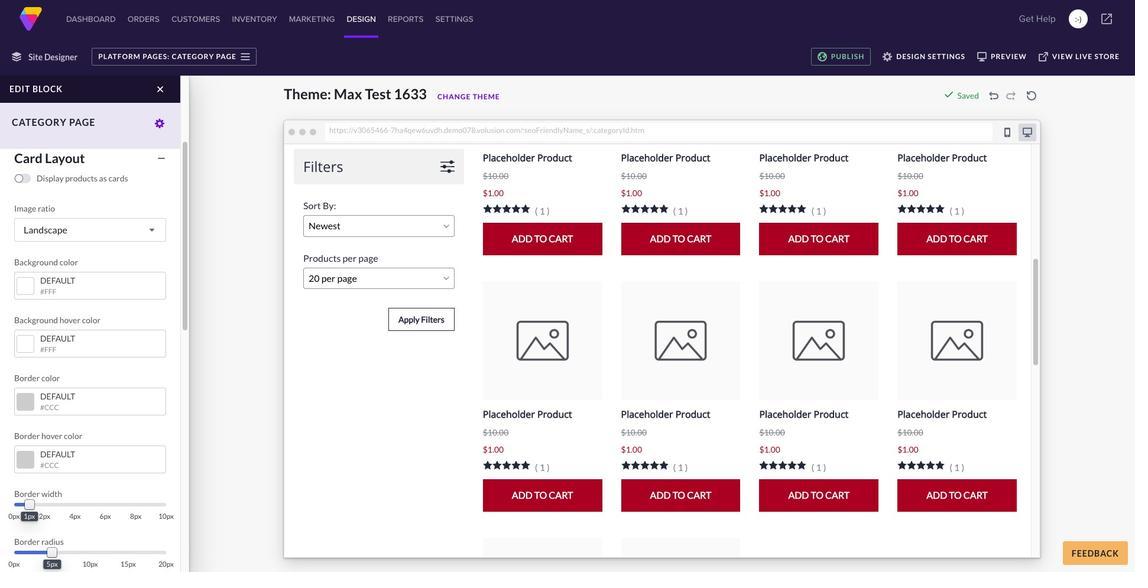 Task type: locate. For each thing, give the bounding box(es) containing it.
1 vertical spatial hover
[[41, 431, 62, 441]]

details inside product details button
[[64, 115, 105, 131]]

2 #ccc from the top
[[40, 461, 59, 470]]

)
[[1080, 13, 1082, 25]]

border for border color
[[14, 373, 40, 383]]

details
[[71, 79, 112, 95], [64, 115, 105, 131]]

default #fff for color
[[40, 276, 75, 296]]

design
[[347, 13, 376, 25]]

0 vertical spatial details
[[71, 79, 112, 95]]

2 default #fff from the top
[[40, 334, 75, 354]]

publish
[[832, 52, 865, 61]]

1 vertical spatial #ccc
[[40, 461, 59, 470]]

2 background from the top
[[14, 315, 58, 325]]

10px
[[158, 512, 174, 521], [82, 560, 98, 569]]

https://v3065466-
[[330, 125, 391, 135]]

4 border from the top
[[14, 537, 40, 547]]

1 horizontal spatial page
[[216, 52, 237, 61]]

1 0px from the top
[[8, 512, 20, 521]]

default down background hover color
[[40, 334, 75, 344]]

4px
[[69, 512, 81, 521]]

1 vertical spatial #fff
[[40, 345, 56, 354]]

get
[[1020, 12, 1035, 25]]

1633
[[394, 85, 427, 102]]

1 vertical spatial 0px
[[8, 560, 20, 569]]

edit
[[9, 84, 30, 94]]

20px
[[158, 560, 174, 569]]

#fff for color
[[40, 288, 56, 296]]

category details
[[14, 79, 112, 95]]

volusion-logo link
[[19, 7, 43, 31]]

1 vertical spatial background
[[14, 315, 58, 325]]

border color
[[14, 373, 60, 383]]

#ccc up border hover color at the left bottom of page
[[40, 403, 59, 412]]

marketing button
[[287, 0, 337, 38]]

1 border from the top
[[14, 373, 40, 383]]

:-) link
[[1070, 9, 1089, 28]]

2 0px from the top
[[8, 560, 20, 569]]

page inside sidebar element
[[69, 117, 96, 128]]

0px
[[8, 512, 20, 521], [8, 560, 20, 569]]

default down border hover color at the left bottom of page
[[40, 450, 75, 460]]

page down inventory
[[216, 52, 237, 61]]

2 border from the top
[[14, 431, 40, 441]]

10px right 8px
[[158, 512, 174, 521]]

#ccc for color
[[40, 403, 59, 412]]

view live store button
[[1033, 48, 1126, 66]]

0 vertical spatial hover
[[60, 315, 80, 325]]

card
[[14, 150, 42, 166]]

default #fff for hover
[[40, 334, 75, 354]]

0 vertical spatial #ccc
[[40, 403, 59, 412]]

page down category details button
[[69, 117, 96, 128]]

category down site
[[14, 79, 68, 95]]

default down the border color
[[40, 392, 75, 402]]

category for page
[[12, 117, 67, 128]]

view live store
[[1053, 52, 1121, 61]]

category inside category details button
[[14, 79, 68, 95]]

site designer
[[28, 52, 78, 62]]

default
[[40, 276, 75, 286], [40, 334, 75, 344], [40, 392, 75, 402], [40, 450, 75, 460]]

background hover color
[[14, 315, 101, 325]]

0 vertical spatial background
[[14, 257, 58, 267]]

1 background from the top
[[14, 257, 58, 267]]

1 horizontal spatial 10px
[[158, 512, 174, 521]]

#fff up the border color
[[40, 345, 56, 354]]

5px
[[47, 560, 58, 569], [47, 560, 58, 569]]

details for category details
[[71, 79, 112, 95]]

display
[[37, 173, 64, 183]]

ratio
[[38, 204, 55, 214]]

image ratio
[[14, 204, 55, 214]]

0 vertical spatial #fff
[[40, 288, 56, 296]]

1 #ccc from the top
[[40, 403, 59, 412]]

category inside platform pages: category page button
[[172, 52, 214, 61]]

default #fff down background hover color
[[40, 334, 75, 354]]

pages:
[[143, 52, 170, 61]]

saved image
[[945, 90, 954, 99]]

1 default #ccc from the top
[[40, 392, 75, 412]]

landscape button
[[14, 218, 166, 242]]

1 vertical spatial page
[[69, 117, 96, 128]]

details up product details button
[[71, 79, 112, 95]]

default down background color
[[40, 276, 75, 286]]

change theme
[[438, 92, 500, 101]]

orders button
[[125, 0, 162, 38]]

products
[[65, 173, 98, 183]]

default #ccc down border hover color at the left bottom of page
[[40, 450, 75, 470]]

dashboard link
[[64, 0, 118, 38]]

background up the border color
[[14, 315, 58, 325]]

0px left "1px"
[[8, 512, 20, 521]]

8px
[[130, 512, 142, 521]]

2 vertical spatial category
[[12, 117, 67, 128]]

0px down border radius
[[8, 560, 20, 569]]

10px left 15px
[[82, 560, 98, 569]]

1 #fff from the top
[[40, 288, 56, 296]]

#fff
[[40, 288, 56, 296], [40, 345, 56, 354]]

category down edit block
[[12, 117, 67, 128]]

card layout
[[14, 150, 85, 166]]

1 default from the top
[[40, 276, 75, 286]]

default #ccc down the border color
[[40, 392, 75, 412]]

#ccc up width
[[40, 461, 59, 470]]

1 default #fff from the top
[[40, 276, 75, 296]]

3 border from the top
[[14, 489, 40, 499]]

border
[[14, 373, 40, 383], [14, 431, 40, 441], [14, 489, 40, 499], [14, 537, 40, 547]]

4 default from the top
[[40, 450, 75, 460]]

category
[[172, 52, 214, 61], [14, 79, 68, 95], [12, 117, 67, 128]]

radius
[[41, 537, 64, 547]]

hover for border
[[41, 431, 62, 441]]

layout
[[45, 150, 85, 166]]

2 #fff from the top
[[40, 345, 56, 354]]

1 vertical spatial category
[[14, 79, 68, 95]]

:-)
[[1076, 13, 1082, 25]]

dashboard
[[66, 13, 116, 25]]

background down landscape
[[14, 257, 58, 267]]

3 default from the top
[[40, 392, 75, 402]]

reports
[[388, 13, 424, 25]]

0 vertical spatial default #fff
[[40, 276, 75, 296]]

0 vertical spatial 0px
[[8, 512, 20, 521]]

cards
[[109, 173, 128, 183]]

category right pages:
[[172, 52, 214, 61]]

background
[[14, 257, 58, 267], [14, 315, 58, 325]]

get help
[[1020, 12, 1057, 25]]

details inside category details button
[[71, 79, 112, 95]]

0 vertical spatial default #ccc
[[40, 392, 75, 412]]

0 vertical spatial category
[[172, 52, 214, 61]]

get help link
[[1016, 7, 1060, 31]]

settings
[[928, 52, 966, 61]]

image
[[14, 204, 36, 214]]

2 default #ccc from the top
[[40, 450, 75, 470]]

default for background hover color
[[40, 334, 75, 344]]

category for details
[[14, 79, 68, 95]]

#ccc
[[40, 403, 59, 412], [40, 461, 59, 470]]

1 vertical spatial details
[[64, 115, 105, 131]]

default #ccc
[[40, 392, 75, 412], [40, 450, 75, 470]]

#fff down background color
[[40, 288, 56, 296]]

publish button
[[812, 48, 872, 66]]

0px for border width
[[8, 512, 20, 521]]

inventory
[[232, 13, 277, 25]]

border for border hover color
[[14, 431, 40, 441]]

1 vertical spatial 10px
[[82, 560, 98, 569]]

test
[[365, 85, 391, 102]]

default #fff down background color
[[40, 276, 75, 296]]

page
[[216, 52, 237, 61], [69, 117, 96, 128]]

as
[[99, 173, 107, 183]]

2 default from the top
[[40, 334, 75, 344]]

details for product details
[[64, 115, 105, 131]]

0 horizontal spatial page
[[69, 117, 96, 128]]

1 vertical spatial default #ccc
[[40, 450, 75, 470]]

default #ccc for hover
[[40, 450, 75, 470]]

1 vertical spatial default #fff
[[40, 334, 75, 354]]

0 vertical spatial page
[[216, 52, 237, 61]]

5px slider
[[44, 548, 61, 570]]

details up card layout button
[[64, 115, 105, 131]]

hover
[[60, 315, 80, 325], [41, 431, 62, 441]]



Task type: describe. For each thing, give the bounding box(es) containing it.
theme:
[[284, 85, 331, 102]]

15px
[[120, 560, 136, 569]]

feedback
[[1072, 549, 1120, 559]]

product details button
[[8, 112, 172, 133]]

inventory button
[[230, 0, 280, 38]]

landscape
[[24, 224, 67, 235]]

https://v3065466-7ha4qew6uvdh.demo078.volusion.com/:seofriendlyname_s/:categoryid.htm
[[330, 125, 645, 135]]

design settings button
[[877, 48, 972, 66]]

background for background hover color
[[14, 315, 58, 325]]

settings button
[[433, 0, 476, 38]]

border hover color
[[14, 431, 82, 441]]

page inside button
[[216, 52, 237, 61]]

theme: max test 1633
[[284, 85, 427, 102]]

orders
[[128, 13, 160, 25]]

platform
[[98, 52, 141, 61]]

preview
[[991, 52, 1028, 61]]

background color
[[14, 257, 78, 267]]

default for background color
[[40, 276, 75, 286]]

dashboard image
[[19, 7, 43, 31]]

category page
[[12, 117, 96, 128]]

customers
[[172, 13, 220, 25]]

hover for background
[[60, 315, 80, 325]]

1px slider
[[21, 501, 38, 522]]

width
[[41, 489, 62, 499]]

designer
[[44, 52, 78, 62]]

max
[[334, 85, 362, 102]]

product
[[14, 115, 61, 131]]

platform pages: category page
[[98, 52, 237, 61]]

theme
[[473, 92, 500, 101]]

background for background color
[[14, 257, 58, 267]]

1px
[[24, 512, 35, 521]]

product details
[[14, 115, 105, 131]]

#ccc for hover
[[40, 461, 59, 470]]

#fff for hover
[[40, 345, 56, 354]]

6px
[[100, 512, 111, 521]]

category details button
[[8, 77, 172, 98]]

border radius
[[14, 537, 64, 547]]

help
[[1037, 12, 1057, 25]]

site
[[28, 52, 43, 62]]

2px
[[39, 512, 50, 521]]

feedback button
[[1064, 542, 1129, 566]]

default #ccc for color
[[40, 392, 75, 412]]

reports button
[[386, 0, 426, 38]]

marketing
[[289, 13, 335, 25]]

0 horizontal spatial 10px
[[82, 560, 98, 569]]

design button
[[345, 0, 379, 38]]

0px for border radius
[[8, 560, 20, 569]]

display products as cards
[[37, 173, 128, 183]]

default for border color
[[40, 392, 75, 402]]

settings
[[436, 13, 474, 25]]

live
[[1076, 52, 1093, 61]]

border for border radius
[[14, 537, 40, 547]]

edit block
[[9, 84, 63, 94]]

customers button
[[169, 0, 223, 38]]

border width
[[14, 489, 62, 499]]

default for border hover color
[[40, 450, 75, 460]]

view
[[1053, 52, 1074, 61]]

0 vertical spatial 10px
[[158, 512, 174, 521]]

sidebar element
[[0, 69, 189, 573]]

card layout button
[[8, 148, 172, 169]]

7ha4qew6uvdh.demo078.volusion.com/:seofriendlyname_s/:categoryid.htm
[[391, 125, 645, 135]]

saved
[[958, 91, 980, 101]]

block
[[32, 84, 63, 94]]

border for border width
[[14, 489, 40, 499]]

preview button
[[972, 48, 1033, 66]]

5px inside "slider"
[[47, 560, 58, 569]]

design
[[897, 52, 926, 61]]

platform pages: category page button
[[92, 48, 257, 66]]

:-
[[1076, 13, 1080, 25]]

change
[[438, 92, 471, 101]]

design settings
[[897, 52, 966, 61]]

store
[[1095, 52, 1121, 61]]



Task type: vqa. For each thing, say whether or not it's contained in the screenshot.
Landscape at the left top
yes



